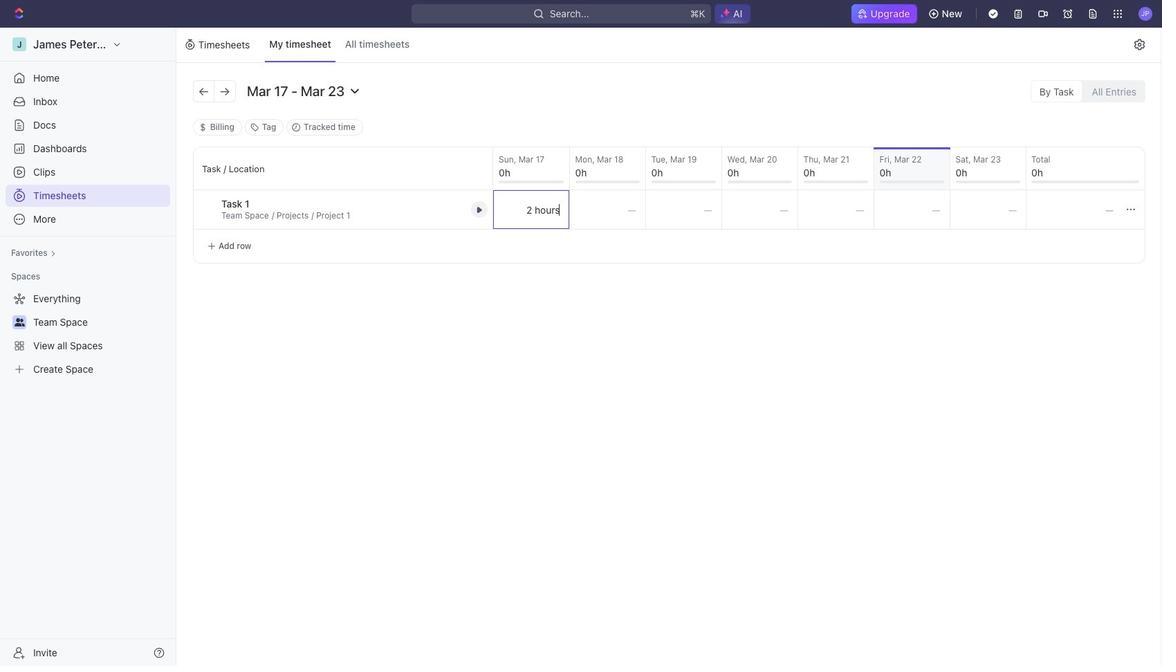 Task type: describe. For each thing, give the bounding box(es) containing it.
1 — text field from the left
[[493, 190, 569, 229]]

2 — text field from the left
[[722, 190, 798, 229]]

2 — text field from the left
[[646, 190, 721, 229]]

sidebar navigation
[[0, 28, 179, 666]]

tree inside sidebar navigation
[[6, 288, 170, 381]]

3 — text field from the left
[[951, 190, 1026, 229]]



Task type: vqa. For each thing, say whether or not it's contained in the screenshot.
the leftmost business time image
no



Task type: locate. For each thing, give the bounding box(es) containing it.
4 — text field from the left
[[1026, 190, 1123, 229]]

tree
[[6, 288, 170, 381]]

— text field
[[493, 190, 569, 229], [646, 190, 721, 229], [798, 190, 874, 229], [874, 190, 950, 229]]

4 — text field from the left
[[874, 190, 950, 229]]

— text field
[[570, 190, 645, 229], [722, 190, 798, 229], [951, 190, 1026, 229], [1026, 190, 1123, 229]]

1 — text field from the left
[[570, 190, 645, 229]]

3 — text field from the left
[[798, 190, 874, 229]]

james peterson's workspace, , element
[[12, 37, 26, 51]]

user group image
[[14, 318, 25, 327]]



